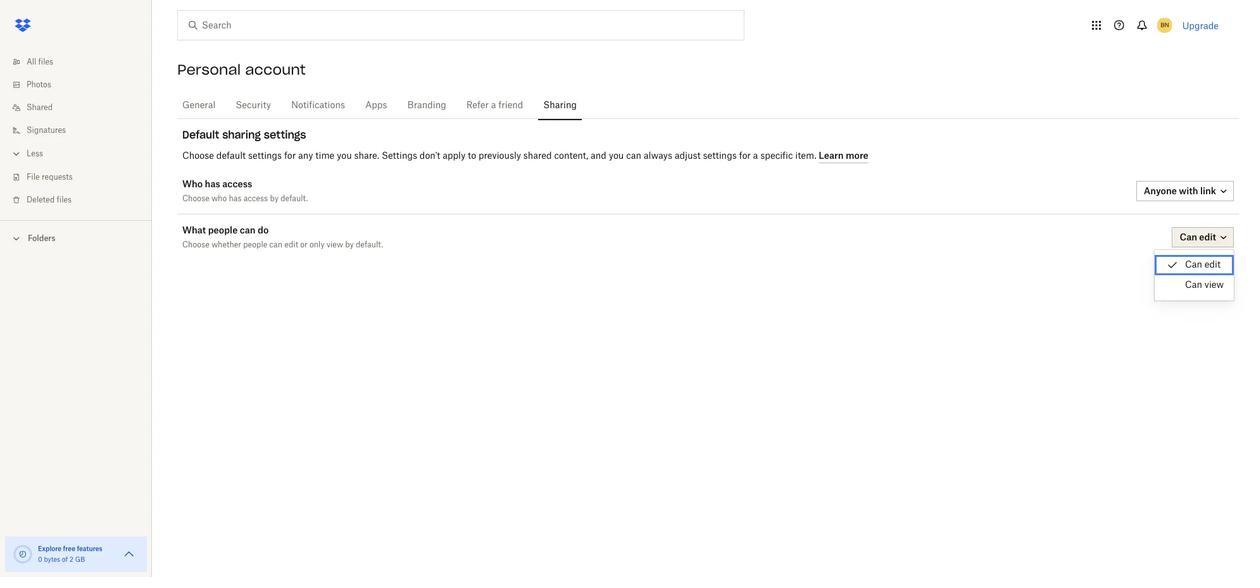 Task type: describe. For each thing, give the bounding box(es) containing it.
view inside what people can do choose whether people can edit or only view by default.
[[327, 241, 343, 249]]

don't
[[420, 152, 440, 161]]

adjust
[[675, 152, 701, 161]]

specific
[[761, 152, 793, 161]]

notifications tab
[[286, 91, 350, 121]]

refer
[[467, 101, 489, 110]]

sharing tab
[[539, 91, 582, 121]]

settings
[[382, 152, 417, 161]]

personal
[[177, 61, 241, 79]]

settings for sharing
[[264, 129, 306, 141]]

apps
[[365, 101, 387, 110]]

all
[[27, 58, 36, 66]]

edit inside what people can do choose whether people can edit or only view by default.
[[285, 241, 298, 249]]

2 you from the left
[[609, 152, 624, 161]]

1 horizontal spatial can
[[270, 241, 282, 249]]

less image
[[10, 148, 23, 160]]

default
[[216, 152, 246, 161]]

account
[[245, 61, 306, 79]]

what people can do choose whether people can edit or only view by default.
[[182, 225, 383, 249]]

0
[[38, 557, 42, 564]]

free
[[63, 545, 75, 553]]

sharing
[[544, 101, 577, 110]]

1 choose from the top
[[182, 152, 214, 161]]

tab list containing general
[[177, 89, 1239, 121]]

file requests link
[[10, 166, 152, 189]]

apps tab
[[360, 91, 392, 121]]

by inside what people can do choose whether people can edit or only view by default.
[[345, 241, 354, 249]]

who
[[182, 179, 203, 189]]

explore free features 0 bytes of 2 gb
[[38, 545, 103, 564]]

can for can view
[[1186, 281, 1203, 290]]

who has access choose who has access by default.
[[182, 179, 308, 203]]

item.
[[796, 152, 817, 161]]

settings right adjust
[[703, 152, 737, 161]]

apply
[[443, 152, 466, 161]]

general
[[182, 101, 216, 110]]

friend
[[499, 101, 523, 110]]

security tab
[[231, 91, 276, 121]]

signatures link
[[10, 119, 152, 142]]

2
[[70, 557, 73, 564]]

0 vertical spatial people
[[208, 225, 238, 236]]

default. inside who has access choose who has access by default.
[[281, 195, 308, 203]]

refer a friend tab
[[462, 91, 528, 121]]

1 you from the left
[[337, 152, 352, 161]]

deleted files link
[[10, 189, 152, 212]]

default sharing settings
[[182, 129, 306, 141]]

1 vertical spatial can
[[240, 225, 256, 236]]

a inside tab
[[491, 101, 496, 110]]

security
[[236, 101, 271, 110]]

who
[[212, 195, 227, 203]]

content,
[[554, 152, 589, 161]]

edit inside radio item
[[1205, 261, 1221, 270]]

explore
[[38, 545, 62, 553]]

1 horizontal spatial a
[[753, 152, 758, 161]]

do
[[258, 225, 269, 236]]

1 for from the left
[[284, 152, 296, 161]]

all files
[[27, 58, 53, 66]]

list containing all files
[[0, 43, 152, 220]]



Task type: vqa. For each thing, say whether or not it's contained in the screenshot.
the privacy and legal link at the left bottom of page
no



Task type: locate. For each thing, give the bounding box(es) containing it.
0 vertical spatial can
[[626, 152, 642, 161]]

view
[[327, 241, 343, 249], [1205, 281, 1224, 290]]

list
[[0, 43, 152, 220]]

a right refer
[[491, 101, 496, 110]]

always
[[644, 152, 673, 161]]

1 horizontal spatial has
[[229, 195, 242, 203]]

folders
[[28, 234, 55, 243]]

1 vertical spatial a
[[753, 152, 758, 161]]

branding
[[408, 101, 446, 110]]

of
[[62, 557, 68, 564]]

0 horizontal spatial edit
[[285, 241, 298, 249]]

default. up what people can do choose whether people can edit or only view by default.
[[281, 195, 308, 203]]

refer a friend
[[467, 101, 523, 110]]

choose
[[182, 152, 214, 161], [182, 195, 210, 203], [182, 241, 210, 249]]

files for all files
[[38, 58, 53, 66]]

settings down default sharing settings
[[248, 152, 282, 161]]

branding tab
[[402, 91, 451, 121]]

can edit radio item
[[1155, 255, 1234, 275]]

all files link
[[10, 51, 152, 73]]

can
[[626, 152, 642, 161], [240, 225, 256, 236], [270, 241, 282, 249]]

time
[[316, 152, 335, 161]]

1 vertical spatial view
[[1205, 281, 1224, 290]]

0 vertical spatial by
[[270, 195, 279, 203]]

1 vertical spatial has
[[229, 195, 242, 203]]

photos
[[27, 81, 51, 89]]

3 choose from the top
[[182, 241, 210, 249]]

2 horizontal spatial can
[[626, 152, 642, 161]]

deleted
[[27, 196, 55, 204]]

files right deleted
[[57, 196, 72, 204]]

general tab
[[177, 91, 221, 121]]

1 vertical spatial access
[[244, 195, 268, 203]]

2 can from the top
[[1186, 281, 1203, 290]]

choose down what
[[182, 241, 210, 249]]

0 vertical spatial has
[[205, 179, 220, 189]]

0 horizontal spatial a
[[491, 101, 496, 110]]

0 vertical spatial access
[[222, 179, 252, 189]]

for
[[284, 152, 296, 161], [739, 152, 751, 161]]

0 horizontal spatial you
[[337, 152, 352, 161]]

1 horizontal spatial you
[[609, 152, 624, 161]]

dropbox image
[[10, 13, 35, 38]]

shared link
[[10, 96, 152, 119]]

has up who
[[205, 179, 220, 189]]

or
[[300, 241, 308, 249]]

people
[[208, 225, 238, 236], [243, 241, 267, 249]]

can for can edit
[[1186, 261, 1203, 270]]

0 horizontal spatial can
[[240, 225, 256, 236]]

0 vertical spatial choose
[[182, 152, 214, 161]]

less
[[27, 150, 43, 158]]

features
[[77, 545, 103, 553]]

0 horizontal spatial for
[[284, 152, 296, 161]]

quota usage element
[[13, 545, 33, 565]]

by right only
[[345, 241, 354, 249]]

0 vertical spatial files
[[38, 58, 53, 66]]

0 horizontal spatial has
[[205, 179, 220, 189]]

files
[[38, 58, 53, 66], [57, 196, 72, 204]]

2 for from the left
[[739, 152, 751, 161]]

choose down default
[[182, 152, 214, 161]]

what
[[182, 225, 206, 236]]

1 horizontal spatial edit
[[1205, 261, 1221, 270]]

to
[[468, 152, 476, 161]]

photos link
[[10, 73, 152, 96]]

file requests
[[27, 174, 73, 181]]

sharing
[[222, 129, 261, 141]]

upgrade
[[1183, 20, 1219, 31]]

you right and
[[609, 152, 624, 161]]

1 vertical spatial can
[[1186, 281, 1203, 290]]

bytes
[[44, 557, 60, 564]]

any
[[298, 152, 313, 161]]

has right who
[[229, 195, 242, 203]]

you right the time at the left top
[[337, 152, 352, 161]]

choose inside what people can do choose whether people can edit or only view by default.
[[182, 241, 210, 249]]

has
[[205, 179, 220, 189], [229, 195, 242, 203]]

folders button
[[0, 229, 152, 248]]

edit
[[285, 241, 298, 249], [1205, 261, 1221, 270]]

and
[[591, 152, 607, 161]]

1 vertical spatial files
[[57, 196, 72, 204]]

1 vertical spatial default.
[[356, 241, 383, 249]]

only
[[310, 241, 325, 249]]

choose down who
[[182, 195, 210, 203]]

2 vertical spatial choose
[[182, 241, 210, 249]]

0 vertical spatial view
[[327, 241, 343, 249]]

can left 'always'
[[626, 152, 642, 161]]

shared
[[27, 104, 53, 111]]

for left any
[[284, 152, 296, 161]]

personal account
[[177, 61, 306, 79]]

1 horizontal spatial by
[[345, 241, 354, 249]]

people down do on the left top of the page
[[243, 241, 267, 249]]

can inside radio item
[[1186, 261, 1203, 270]]

default
[[182, 129, 219, 141]]

choose default settings for any time you share. settings don't apply to previously shared content, and you can always adjust settings for a specific item.
[[182, 152, 819, 161]]

view right only
[[327, 241, 343, 249]]

default. inside what people can do choose whether people can edit or only view by default.
[[356, 241, 383, 249]]

by up what people can do choose whether people can edit or only view by default.
[[270, 195, 279, 203]]

requests
[[42, 174, 73, 181]]

default.
[[281, 195, 308, 203], [356, 241, 383, 249]]

1 vertical spatial people
[[243, 241, 267, 249]]

upgrade link
[[1183, 20, 1219, 31]]

can left the or
[[270, 241, 282, 249]]

0 vertical spatial default.
[[281, 195, 308, 203]]

1 horizontal spatial people
[[243, 241, 267, 249]]

0 horizontal spatial files
[[38, 58, 53, 66]]

1 horizontal spatial files
[[57, 196, 72, 204]]

a
[[491, 101, 496, 110], [753, 152, 758, 161]]

1 vertical spatial choose
[[182, 195, 210, 203]]

can down can edit radio item
[[1186, 281, 1203, 290]]

access up do on the left top of the page
[[244, 195, 268, 203]]

for left specific
[[739, 152, 751, 161]]

can left do on the left top of the page
[[240, 225, 256, 236]]

you
[[337, 152, 352, 161], [609, 152, 624, 161]]

2 choose from the top
[[182, 195, 210, 203]]

edit up "can view"
[[1205, 261, 1221, 270]]

files right the all
[[38, 58, 53, 66]]

default. right only
[[356, 241, 383, 249]]

view down can edit
[[1205, 281, 1224, 290]]

shared
[[524, 152, 552, 161]]

0 horizontal spatial view
[[327, 241, 343, 249]]

0 horizontal spatial by
[[270, 195, 279, 203]]

file
[[27, 174, 40, 181]]

edit left the or
[[285, 241, 298, 249]]

1 can from the top
[[1186, 261, 1203, 270]]

1 vertical spatial edit
[[1205, 261, 1221, 270]]

previously
[[479, 152, 521, 161]]

2 vertical spatial can
[[270, 241, 282, 249]]

0 horizontal spatial default.
[[281, 195, 308, 203]]

0 horizontal spatial people
[[208, 225, 238, 236]]

whether
[[212, 241, 241, 249]]

by
[[270, 195, 279, 203], [345, 241, 354, 249]]

people up whether
[[208, 225, 238, 236]]

files for deleted files
[[57, 196, 72, 204]]

access
[[222, 179, 252, 189], [244, 195, 268, 203]]

1 horizontal spatial for
[[739, 152, 751, 161]]

can edit
[[1186, 261, 1221, 270]]

1 vertical spatial by
[[345, 241, 354, 249]]

share.
[[354, 152, 379, 161]]

settings for default
[[248, 152, 282, 161]]

signatures
[[27, 127, 66, 134]]

access up who
[[222, 179, 252, 189]]

can view
[[1186, 281, 1224, 290]]

settings up any
[[264, 129, 306, 141]]

notifications
[[291, 101, 345, 110]]

0 vertical spatial a
[[491, 101, 496, 110]]

can up "can view"
[[1186, 261, 1203, 270]]

tab list
[[177, 89, 1239, 121]]

deleted files
[[27, 196, 72, 204]]

a left specific
[[753, 152, 758, 161]]

0 vertical spatial can
[[1186, 261, 1203, 270]]

choose inside who has access choose who has access by default.
[[182, 195, 210, 203]]

by inside who has access choose who has access by default.
[[270, 195, 279, 203]]

gb
[[75, 557, 85, 564]]

1 horizontal spatial default.
[[356, 241, 383, 249]]

can
[[1186, 261, 1203, 270], [1186, 281, 1203, 290]]

settings
[[264, 129, 306, 141], [248, 152, 282, 161], [703, 152, 737, 161]]

0 vertical spatial edit
[[285, 241, 298, 249]]

1 horizontal spatial view
[[1205, 281, 1224, 290]]



